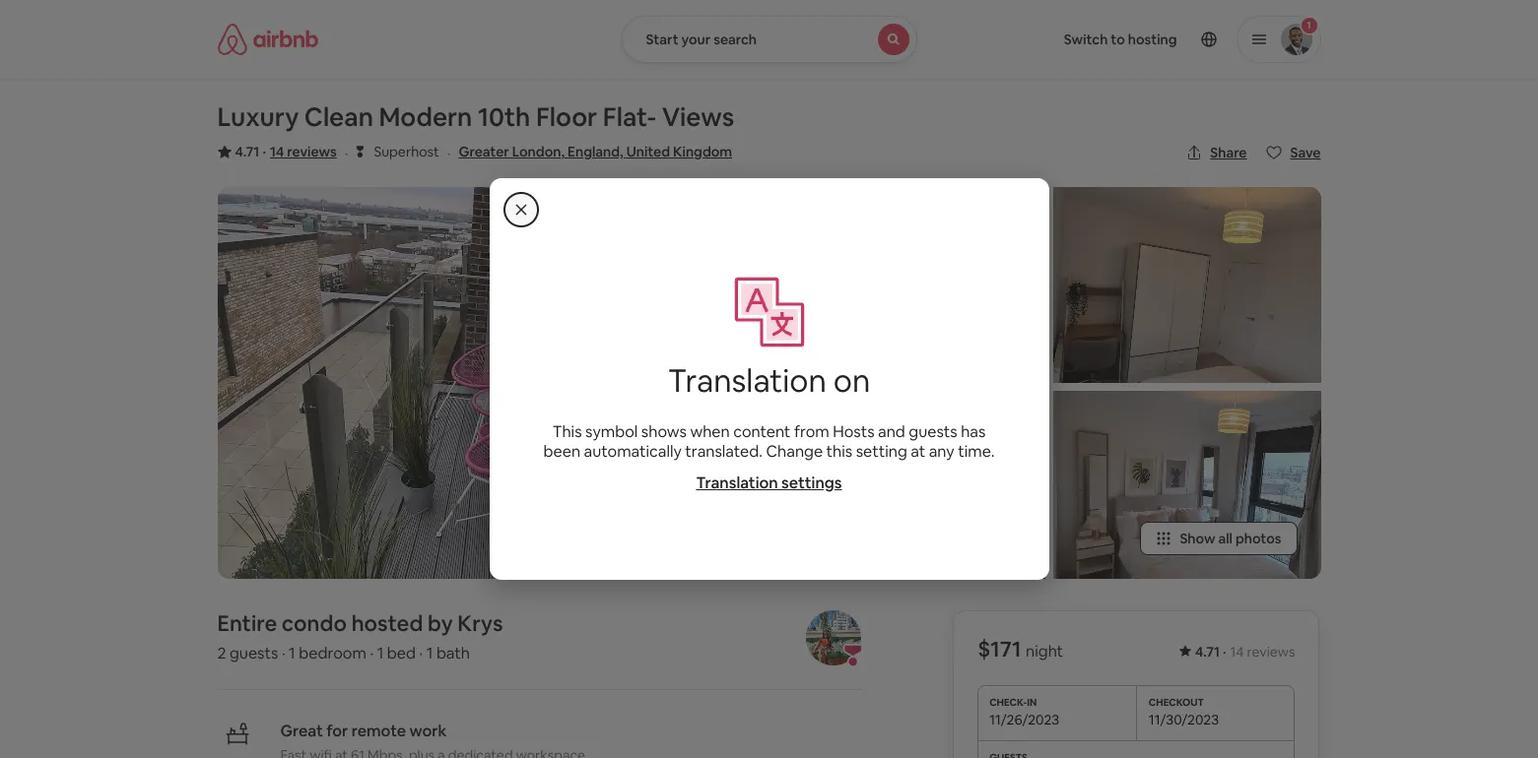 Task type: describe. For each thing, give the bounding box(es) containing it.
all
[[1219, 530, 1233, 548]]

has
[[961, 422, 986, 442]]

luxury clean modern 10th floor flat- views
[[217, 101, 734, 134]]

show all photos button
[[1141, 522, 1297, 556]]

and
[[878, 422, 906, 442]]

automatically
[[584, 442, 682, 462]]

guests inside the entire condo hosted by krys 2 guests · 1 bedroom · 1 bed · 1 bath
[[230, 644, 278, 664]]

2
[[217, 644, 226, 664]]

london,
[[512, 143, 565, 161]]

start your search
[[646, 31, 757, 48]]

10th
[[478, 101, 531, 134]]

󰀃
[[356, 142, 364, 161]]

great
[[280, 721, 323, 742]]

11/30/2023
[[1149, 712, 1219, 729]]

the room :-) image
[[777, 187, 1045, 383]]

bath
[[436, 644, 470, 664]]

been
[[543, 442, 581, 462]]

luxury clean modern 10th floor flat- views image 1 image
[[217, 187, 769, 579]]

modern
[[379, 101, 472, 134]]

photos
[[1236, 530, 1282, 548]]

night
[[1026, 642, 1063, 662]]

profile element
[[941, 0, 1321, 79]]

floor
[[536, 101, 597, 134]]

0 vertical spatial 4.71
[[235, 143, 260, 161]]

entire
[[217, 610, 277, 638]]

england,
[[568, 143, 623, 161]]

entire condo hosted by krys 2 guests · 1 bedroom · 1 bed · 1 bath
[[217, 610, 503, 664]]

great for remote work
[[280, 721, 447, 742]]

guests inside this symbol shows when content from hosts and guests has been automatically translated. change this setting at any time.
[[909, 422, 958, 442]]

share button
[[1179, 136, 1255, 170]]

luxury
[[217, 101, 299, 134]]

$171
[[978, 636, 1021, 663]]

1 vertical spatial 4.71 · 14 reviews
[[1196, 644, 1295, 661]]

luxury clean modern 10th floor flat- views image 4 image
[[1053, 187, 1321, 383]]

0 horizontal spatial reviews
[[287, 143, 337, 161]]

0 horizontal spatial 14
[[270, 143, 284, 161]]

your
[[682, 31, 711, 48]]

luxury clean modern 10th floor flat- views image 5 image
[[1053, 391, 1321, 579]]

start your search button
[[621, 16, 917, 63]]

translation for translation on
[[668, 361, 827, 401]]

change
[[766, 442, 823, 462]]

translated.
[[685, 442, 763, 462]]

setting
[[856, 442, 907, 462]]

translation on dialog
[[489, 178, 1049, 580]]

greater london, england, united kingdom button
[[459, 140, 732, 164]]

this
[[553, 422, 582, 442]]

14 reviews button
[[270, 142, 337, 162]]

3 1 from the left
[[426, 644, 433, 664]]

this
[[826, 442, 853, 462]]

work
[[410, 721, 447, 742]]



Task type: locate. For each thing, give the bounding box(es) containing it.
1 vertical spatial 14
[[1230, 644, 1244, 661]]

0 horizontal spatial 4.71
[[235, 143, 260, 161]]

Start your search search field
[[621, 16, 917, 63]]

hotel quality high thread count, percale, egyptian cotton bedding. image
[[777, 391, 1045, 579]]

guests down entire
[[230, 644, 278, 664]]

condo
[[282, 610, 347, 638]]

clean
[[304, 101, 373, 134]]

2 horizontal spatial 1
[[426, 644, 433, 664]]

kingdom
[[673, 143, 732, 161]]

shows
[[641, 422, 687, 442]]

share
[[1210, 144, 1247, 162]]

greater
[[459, 143, 509, 161]]

from
[[794, 422, 830, 442]]

for
[[326, 721, 348, 742]]

1 1 from the left
[[289, 644, 295, 664]]

hosts
[[833, 422, 875, 442]]

11/26/2023
[[990, 712, 1060, 729]]

translation down the translated. on the bottom left
[[696, 473, 778, 494]]

1 vertical spatial guests
[[230, 644, 278, 664]]

translation on
[[668, 361, 871, 401]]

search
[[714, 31, 757, 48]]

0 horizontal spatial 1
[[289, 644, 295, 664]]

guests left the has
[[909, 422, 958, 442]]

flat-
[[603, 101, 657, 134]]

save
[[1291, 144, 1321, 162]]

1 vertical spatial reviews
[[1247, 644, 1295, 661]]

1 horizontal spatial guests
[[909, 422, 958, 442]]

0 vertical spatial 14
[[270, 143, 284, 161]]

1 horizontal spatial 1
[[377, 644, 384, 664]]

4.71 · 14 reviews down the luxury
[[235, 143, 337, 161]]

time.
[[958, 442, 995, 462]]

translation settings button
[[696, 473, 842, 494]]

1 horizontal spatial 4.71 · 14 reviews
[[1196, 644, 1295, 661]]

content
[[733, 422, 791, 442]]

united
[[626, 143, 670, 161]]

4.71
[[235, 143, 260, 161], [1196, 644, 1220, 661]]

show all photos
[[1180, 530, 1282, 548]]

1 horizontal spatial 14
[[1230, 644, 1244, 661]]

by krys
[[428, 610, 503, 638]]

bed
[[387, 644, 416, 664]]

0 vertical spatial translation
[[668, 361, 827, 401]]

bedroom
[[299, 644, 367, 664]]

4.71 down the luxury
[[235, 143, 260, 161]]

0 vertical spatial 4.71 · 14 reviews
[[235, 143, 337, 161]]

when
[[690, 422, 730, 442]]

at
[[911, 442, 926, 462]]

symbol
[[585, 422, 638, 442]]

superhost
[[374, 143, 439, 161]]

krys is a superhost. learn more about krys. image
[[806, 611, 861, 666], [806, 611, 861, 666]]

guests
[[909, 422, 958, 442], [230, 644, 278, 664]]

reviews
[[287, 143, 337, 161], [1247, 644, 1295, 661]]

1 left bath
[[426, 644, 433, 664]]

2 1 from the left
[[377, 644, 384, 664]]

·
[[263, 143, 266, 161], [345, 143, 348, 164], [447, 143, 451, 164], [282, 644, 285, 664], [370, 644, 374, 664], [419, 644, 423, 664], [1223, 644, 1227, 661]]

on
[[834, 361, 871, 401]]

0 vertical spatial guests
[[909, 422, 958, 442]]

any
[[929, 442, 955, 462]]

0 horizontal spatial guests
[[230, 644, 278, 664]]

show
[[1180, 530, 1216, 548]]

save button
[[1259, 136, 1329, 170]]

$171 night
[[978, 636, 1063, 663]]

translation
[[668, 361, 827, 401], [696, 473, 778, 494]]

translation up content
[[668, 361, 827, 401]]

this symbol shows when content from hosts and guests has been automatically translated. change this setting at any time.
[[543, 422, 995, 462]]

· greater london, england, united kingdom
[[447, 143, 732, 164]]

translation settings
[[696, 473, 842, 494]]

hosted
[[351, 610, 423, 638]]

1 down condo
[[289, 644, 295, 664]]

1 vertical spatial 4.71
[[1196, 644, 1220, 661]]

remote
[[352, 721, 406, 742]]

4.71 up 11/30/2023
[[1196, 644, 1220, 661]]

1 left bed
[[377, 644, 384, 664]]

14
[[270, 143, 284, 161], [1230, 644, 1244, 661]]

1 vertical spatial translation
[[696, 473, 778, 494]]

settings
[[782, 473, 842, 494]]

1 horizontal spatial 4.71
[[1196, 644, 1220, 661]]

views
[[662, 101, 734, 134]]

4.71 · 14 reviews
[[235, 143, 337, 161], [1196, 644, 1295, 661]]

1
[[289, 644, 295, 664], [377, 644, 384, 664], [426, 644, 433, 664]]

translation for translation settings
[[696, 473, 778, 494]]

0 vertical spatial reviews
[[287, 143, 337, 161]]

0 horizontal spatial 4.71 · 14 reviews
[[235, 143, 337, 161]]

1 horizontal spatial reviews
[[1247, 644, 1295, 661]]

start
[[646, 31, 679, 48]]

4.71 · 14 reviews up 11/30/2023
[[1196, 644, 1295, 661]]



Task type: vqa. For each thing, say whether or not it's contained in the screenshot.
rightmost 4.71 · 14 reviews
yes



